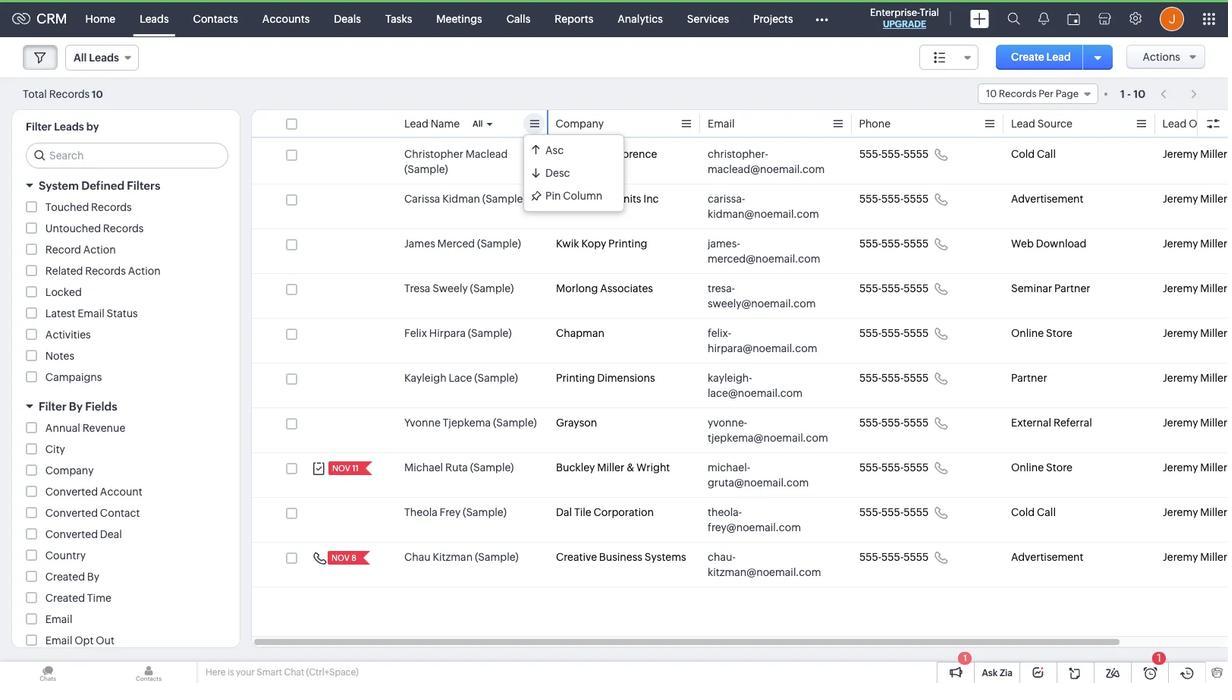 Task type: describe. For each thing, give the bounding box(es) containing it.
city
[[45, 443, 65, 455]]

kitzman
[[433, 551, 473, 563]]

records for related
[[85, 265, 126, 277]]

store for felix- hirpara@noemail.com
[[1047, 327, 1073, 339]]

felix
[[405, 327, 427, 339]]

miller for kayleigh- lace@noemail.com
[[1201, 372, 1228, 384]]

rangoni
[[556, 148, 598, 160]]

record action
[[45, 244, 116, 256]]

external referral
[[1012, 417, 1093, 429]]

calls link
[[495, 0, 543, 37]]

tasks
[[386, 13, 412, 25]]

jeremy miller for carissa- kidman@noemail.com
[[1164, 193, 1228, 205]]

pin
[[546, 190, 561, 202]]

inc
[[644, 193, 659, 205]]

home
[[85, 13, 115, 25]]

projects
[[754, 13, 794, 25]]

jeremy for yvonne- tjepkema@noemail.com
[[1164, 417, 1199, 429]]

james merced (sample) link
[[405, 236, 521, 251]]

records for total
[[49, 88, 90, 100]]

maclead
[[466, 148, 508, 160]]

system
[[39, 179, 79, 192]]

wright
[[637, 461, 670, 474]]

555-555-5555 for felix- hirpara@noemail.com
[[860, 327, 929, 339]]

email up christopher-
[[708, 118, 735, 130]]

miller for tresa- sweely@noemail.com
[[1201, 282, 1228, 294]]

desc
[[546, 167, 570, 179]]

felix hirpara (sample)
[[405, 327, 512, 339]]

records for touched
[[91, 201, 132, 213]]

jeremy for theola- frey@noemail.com
[[1164, 506, 1199, 518]]

christopher maclead (sample)
[[405, 148, 508, 175]]

carissa- kidman@noemail.com
[[708, 193, 820, 220]]

miller for christopher- maclead@noemail.com
[[1201, 148, 1228, 160]]

smart
[[257, 667, 282, 678]]

online for michael- gruta@noemail.com
[[1012, 461, 1045, 474]]

dal
[[556, 506, 572, 518]]

5555 for chau- kitzman@noemail.com
[[904, 551, 929, 563]]

555-555-5555 for tresa- sweely@noemail.com
[[860, 282, 929, 294]]

lead source
[[1012, 118, 1073, 130]]

lead for lead owner
[[1164, 118, 1188, 130]]

0 vertical spatial company
[[556, 118, 605, 130]]

james
[[405, 238, 435, 250]]

theola frey (sample)
[[405, 506, 507, 518]]

latest
[[45, 307, 75, 320]]

revenue
[[82, 422, 125, 434]]

online for felix- hirpara@noemail.com
[[1012, 327, 1045, 339]]

555-555-5555 for christopher- maclead@noemail.com
[[860, 148, 929, 160]]

miller for felix- hirpara@noemail.com
[[1201, 327, 1228, 339]]

corporation
[[594, 506, 654, 518]]

zia
[[1000, 668, 1013, 679]]

1 vertical spatial partner
[[1012, 372, 1048, 384]]

hirpara@noemail.com
[[708, 342, 818, 354]]

jeremy for christopher- maclead@noemail.com
[[1164, 148, 1199, 160]]

services
[[688, 13, 729, 25]]

by for created
[[87, 571, 100, 583]]

contacts
[[193, 13, 238, 25]]

lead for lead name
[[405, 118, 429, 130]]

lead inside button
[[1047, 51, 1072, 63]]

column
[[563, 190, 603, 202]]

5555 for tresa- sweely@noemail.com
[[904, 282, 929, 294]]

search image
[[1008, 12, 1021, 25]]

dimensions
[[597, 372, 656, 384]]

10 Records Per Page field
[[978, 83, 1099, 104]]

jeremy for michael- gruta@noemail.com
[[1164, 461, 1199, 474]]

(sample) for michael ruta (sample)
[[470, 461, 514, 474]]

email opt out
[[45, 635, 115, 647]]

signals image
[[1039, 12, 1050, 25]]

asc
[[546, 144, 564, 156]]

accounts link
[[250, 0, 322, 37]]

here
[[206, 667, 226, 678]]

kwik kopy printing
[[556, 238, 648, 250]]

james- merced@noemail.com
[[708, 238, 821, 265]]

email down created time
[[45, 613, 72, 625]]

yvonne-
[[708, 417, 748, 429]]

opt
[[75, 635, 94, 647]]

nov 11
[[332, 464, 359, 473]]

records for 10
[[999, 88, 1037, 99]]

felix- hirpara@noemail.com
[[708, 327, 818, 354]]

5555 for michael- gruta@noemail.com
[[904, 461, 929, 474]]

annual revenue
[[45, 422, 125, 434]]

create menu element
[[962, 0, 999, 37]]

row group containing christopher maclead (sample)
[[252, 140, 1229, 587]]

tjepkema@noemail.com
[[708, 432, 829, 444]]

jeremy miller for tresa- sweely@noemail.com
[[1164, 282, 1228, 294]]

created for created by
[[45, 571, 85, 583]]

name
[[431, 118, 460, 130]]

jeremy for chau- kitzman@noemail.com
[[1164, 551, 1199, 563]]

ruta
[[446, 461, 468, 474]]

latest email status
[[45, 307, 138, 320]]

5555 for kayleigh- lace@noemail.com
[[904, 372, 929, 384]]

miller for yvonne- tjepkema@noemail.com
[[1201, 417, 1228, 429]]

0 horizontal spatial 1
[[964, 654, 968, 663]]

Search text field
[[27, 143, 228, 168]]

(sample) for felix hirpara (sample)
[[468, 327, 512, 339]]

online store for michael- gruta@noemail.com
[[1012, 461, 1073, 474]]

kayleigh lace (sample)
[[405, 372, 518, 384]]

frey
[[440, 506, 461, 518]]

michael- gruta@noemail.com
[[708, 461, 809, 489]]

signals element
[[1030, 0, 1059, 37]]

all for all
[[473, 119, 483, 128]]

profile element
[[1151, 0, 1194, 37]]

-
[[1128, 88, 1132, 100]]

carissa kidman (sample)
[[405, 193, 526, 205]]

christopher-
[[708, 148, 769, 160]]

kayleigh lace (sample) link
[[405, 370, 518, 386]]

(sample) for kayleigh lace (sample)
[[475, 372, 518, 384]]

michael
[[405, 461, 443, 474]]

call for christopher- maclead@noemail.com
[[1038, 148, 1056, 160]]

download
[[1037, 238, 1087, 250]]

10 records per page
[[987, 88, 1079, 99]]

leads for filter leads by
[[54, 121, 84, 133]]

(ctrl+space)
[[306, 667, 359, 678]]

carissa kidman (sample) link
[[405, 191, 526, 206]]

5555 for james- merced@noemail.com
[[904, 238, 929, 250]]

calendar image
[[1068, 13, 1081, 25]]

campaigns
[[45, 371, 102, 383]]

filter for filter leads by
[[26, 121, 52, 133]]

yvonne
[[405, 417, 441, 429]]

seminar
[[1012, 282, 1053, 294]]

5555 for theola- frey@noemail.com
[[904, 506, 929, 518]]

fields
[[85, 400, 117, 413]]

1 horizontal spatial 1
[[1121, 88, 1126, 100]]

0 vertical spatial action
[[83, 244, 116, 256]]

theola frey (sample) link
[[405, 505, 507, 520]]

filter for filter by fields
[[39, 400, 66, 413]]

jeremy miller for chau- kitzman@noemail.com
[[1164, 551, 1228, 563]]

account
[[100, 486, 142, 498]]

external
[[1012, 417, 1052, 429]]

&
[[627, 461, 635, 474]]

carissa-
[[708, 193, 746, 205]]

christopher maclead (sample) link
[[405, 146, 541, 177]]

lead name
[[405, 118, 460, 130]]

nov 11 link
[[329, 461, 361, 475]]

555-555-5555 for yvonne- tjepkema@noemail.com
[[860, 417, 929, 429]]

11
[[352, 464, 359, 473]]

Other Modules field
[[806, 6, 838, 31]]

555-555-5555 for theola- frey@noemail.com
[[860, 506, 929, 518]]

miller for carissa- kidman@noemail.com
[[1201, 193, 1228, 205]]

555-555-5555 for carissa- kidman@noemail.com
[[860, 193, 929, 205]]

kitzman@noemail.com
[[708, 566, 822, 578]]

services link
[[675, 0, 742, 37]]

converted contact
[[45, 507, 140, 519]]

create
[[1012, 51, 1045, 63]]

jeremy miller for theola- frey@noemail.com
[[1164, 506, 1228, 518]]

creative
[[556, 551, 597, 563]]

related
[[45, 265, 83, 277]]

miller for michael- gruta@noemail.com
[[1201, 461, 1228, 474]]

create menu image
[[971, 9, 990, 28]]

felix hirpara (sample) link
[[405, 326, 512, 341]]

web download
[[1012, 238, 1087, 250]]

call for theola- frey@noemail.com
[[1038, 506, 1056, 518]]



Task type: locate. For each thing, give the bounding box(es) containing it.
system defined filters button
[[12, 172, 240, 199]]

created for created time
[[45, 592, 85, 604]]

10 inside 10 records per page field
[[987, 88, 997, 99]]

555-555-5555 for james- merced@noemail.com
[[860, 238, 929, 250]]

2 converted from the top
[[45, 507, 98, 519]]

None field
[[920, 45, 979, 70]]

theola- frey@noemail.com
[[708, 506, 802, 534]]

printing up grayson
[[556, 372, 595, 384]]

2 call from the top
[[1038, 506, 1056, 518]]

1 vertical spatial cold call
[[1012, 506, 1056, 518]]

buckley
[[556, 461, 595, 474]]

tresa sweely (sample) link
[[405, 281, 514, 296]]

store
[[1047, 327, 1073, 339], [1047, 461, 1073, 474]]

filter inside dropdown button
[[39, 400, 66, 413]]

6 5555 from the top
[[904, 372, 929, 384]]

10 jeremy from the top
[[1164, 551, 1199, 563]]

3 jeremy from the top
[[1164, 238, 1199, 250]]

cold call for theola- frey@noemail.com
[[1012, 506, 1056, 518]]

locked
[[45, 286, 82, 298]]

online down 'external'
[[1012, 461, 1045, 474]]

records up filter leads by
[[49, 88, 90, 100]]

3 555-555-5555 from the top
[[860, 238, 929, 250]]

1 horizontal spatial partner
[[1055, 282, 1091, 294]]

printing right kopy
[[609, 238, 648, 250]]

1 vertical spatial nov
[[332, 553, 350, 562]]

leads down home link
[[89, 52, 119, 64]]

by for filter
[[69, 400, 83, 413]]

8
[[352, 553, 357, 562]]

company up rangoni
[[556, 118, 605, 130]]

10 for total records 10
[[92, 88, 103, 100]]

chau- kitzman@noemail.com
[[708, 551, 822, 578]]

555-555-5555 for michael- gruta@noemail.com
[[860, 461, 929, 474]]

leads left by
[[54, 121, 84, 133]]

chat
[[284, 667, 304, 678]]

(sample) right the kidman
[[483, 193, 526, 205]]

online store down seminar partner
[[1012, 327, 1073, 339]]

0 vertical spatial store
[[1047, 327, 1073, 339]]

lace@noemail.com
[[708, 387, 803, 399]]

lead left name
[[405, 118, 429, 130]]

(sample) right "ruta"
[[470, 461, 514, 474]]

1 horizontal spatial company
[[556, 118, 605, 130]]

4 jeremy miller from the top
[[1164, 282, 1228, 294]]

10 up by
[[92, 88, 103, 100]]

filter up annual
[[39, 400, 66, 413]]

2 advertisement from the top
[[1012, 551, 1084, 563]]

0 vertical spatial partner
[[1055, 282, 1091, 294]]

online store for felix- hirpara@noemail.com
[[1012, 327, 1073, 339]]

jeremy miller for felix- hirpara@noemail.com
[[1164, 327, 1228, 339]]

5555 for christopher- maclead@noemail.com
[[904, 148, 929, 160]]

2 555-555-5555 from the top
[[860, 193, 929, 205]]

7 555-555-5555 from the top
[[860, 417, 929, 429]]

navigation
[[1154, 83, 1206, 105]]

all
[[74, 52, 87, 64], [473, 119, 483, 128]]

tresa- sweely@noemail.com
[[708, 282, 816, 310]]

2 horizontal spatial 1
[[1158, 652, 1162, 664]]

lead right create
[[1047, 51, 1072, 63]]

all for all leads
[[74, 52, 87, 64]]

store down seminar partner
[[1047, 327, 1073, 339]]

1 horizontal spatial action
[[128, 265, 161, 277]]

5555 for carissa- kidman@noemail.com
[[904, 193, 929, 205]]

1 vertical spatial converted
[[45, 507, 98, 519]]

(sample) for james merced (sample)
[[477, 238, 521, 250]]

leads link
[[128, 0, 181, 37]]

my
[[574, 193, 588, 205]]

by up time
[[87, 571, 100, 583]]

leads
[[140, 13, 169, 25], [89, 52, 119, 64], [54, 121, 84, 133]]

total
[[23, 88, 47, 100]]

(sample) right frey
[[463, 506, 507, 518]]

jeremy for felix- hirpara@noemail.com
[[1164, 327, 1199, 339]]

leads inside leads link
[[140, 13, 169, 25]]

records left the per
[[999, 88, 1037, 99]]

1 vertical spatial call
[[1038, 506, 1056, 518]]

1 converted from the top
[[45, 486, 98, 498]]

enterprise-
[[871, 7, 920, 18]]

5 jeremy from the top
[[1164, 327, 1199, 339]]

0 vertical spatial online
[[1012, 327, 1045, 339]]

1 jeremy from the top
[[1164, 148, 1199, 160]]

(sample) down christopher
[[405, 163, 448, 175]]

0 vertical spatial all
[[74, 52, 87, 64]]

theola- frey@noemail.com link
[[708, 505, 830, 535]]

0 horizontal spatial leads
[[54, 121, 84, 133]]

converted up converted contact
[[45, 486, 98, 498]]

1 vertical spatial created
[[45, 592, 85, 604]]

filter by fields button
[[12, 393, 240, 420]]

1 vertical spatial filter
[[39, 400, 66, 413]]

profile image
[[1161, 6, 1185, 31]]

4 555-555-5555 from the top
[[860, 282, 929, 294]]

5 555-555-5555 from the top
[[860, 327, 929, 339]]

lead down 10 records per page on the top
[[1012, 118, 1036, 130]]

(sample) for yvonne tjepkema (sample)
[[493, 417, 537, 429]]

leads for all leads
[[89, 52, 119, 64]]

actions
[[1143, 51, 1181, 63]]

nov for michael
[[332, 464, 351, 473]]

1 horizontal spatial 10
[[987, 88, 997, 99]]

1 online from the top
[[1012, 327, 1045, 339]]

all up total records 10
[[74, 52, 87, 64]]

(sample) for tresa sweely (sample)
[[470, 282, 514, 294]]

1 horizontal spatial leads
[[89, 52, 119, 64]]

1 vertical spatial advertisement
[[1012, 551, 1084, 563]]

row group
[[252, 140, 1229, 587]]

merced@noemail.com
[[708, 253, 821, 265]]

rangoni of florence
[[556, 148, 658, 160]]

0 vertical spatial printing
[[609, 238, 648, 250]]

1 vertical spatial online
[[1012, 461, 1045, 474]]

action up related records action
[[83, 244, 116, 256]]

tile
[[574, 506, 592, 518]]

0 vertical spatial online store
[[1012, 327, 1073, 339]]

notes
[[45, 350, 74, 362]]

1 5555 from the top
[[904, 148, 929, 160]]

enterprise-trial upgrade
[[871, 7, 940, 30]]

leads right home link
[[140, 13, 169, 25]]

(sample) right tjepkema
[[493, 417, 537, 429]]

0 vertical spatial by
[[69, 400, 83, 413]]

jeremy for james- merced@noemail.com
[[1164, 238, 1199, 250]]

miller for chau- kitzman@noemail.com
[[1201, 551, 1228, 563]]

1 vertical spatial by
[[87, 571, 100, 583]]

store down 'external referral'
[[1047, 461, 1073, 474]]

0 horizontal spatial by
[[69, 400, 83, 413]]

advertisement for carissa- kidman@noemail.com
[[1012, 193, 1084, 205]]

converted
[[45, 486, 98, 498], [45, 507, 98, 519], [45, 528, 98, 540]]

2 cold from the top
[[1012, 506, 1035, 518]]

(sample) right merced
[[477, 238, 521, 250]]

online store down 'external referral'
[[1012, 461, 1073, 474]]

florence
[[614, 148, 658, 160]]

10 right the '-'
[[1134, 88, 1146, 100]]

10 jeremy miller from the top
[[1164, 551, 1228, 563]]

0 vertical spatial filter
[[26, 121, 52, 133]]

advertisement for chau- kitzman@noemail.com
[[1012, 551, 1084, 563]]

jeremy for carissa- kidman@noemail.com
[[1164, 193, 1199, 205]]

2 online store from the top
[[1012, 461, 1073, 474]]

owner
[[1190, 118, 1223, 130]]

2 5555 from the top
[[904, 193, 929, 205]]

2 jeremy from the top
[[1164, 193, 1199, 205]]

1 vertical spatial action
[[128, 265, 161, 277]]

(sample) for christopher maclead (sample)
[[405, 163, 448, 175]]

christopher
[[405, 148, 464, 160]]

oh
[[556, 193, 571, 205]]

converted up converted deal on the bottom of the page
[[45, 507, 98, 519]]

4 jeremy from the top
[[1164, 282, 1199, 294]]

jeremy miller for yvonne- tjepkema@noemail.com
[[1164, 417, 1228, 429]]

9 5555 from the top
[[904, 506, 929, 518]]

555-555-5555 for chau- kitzman@noemail.com
[[860, 551, 929, 563]]

tasks link
[[373, 0, 425, 37]]

web
[[1012, 238, 1034, 250]]

converted for converted account
[[45, 486, 98, 498]]

kayleigh
[[405, 372, 447, 384]]

10 left the per
[[987, 88, 997, 99]]

cold for theola- frey@noemail.com
[[1012, 506, 1035, 518]]

0 horizontal spatial company
[[45, 465, 94, 477]]

1 vertical spatial cold
[[1012, 506, 1035, 518]]

4 5555 from the top
[[904, 282, 929, 294]]

record
[[45, 244, 81, 256]]

3 jeremy miller from the top
[[1164, 238, 1228, 250]]

theola
[[405, 506, 438, 518]]

10
[[1134, 88, 1146, 100], [987, 88, 997, 99], [92, 88, 103, 100]]

christopher- maclead@noemail.com
[[708, 148, 825, 175]]

printing
[[609, 238, 648, 250], [556, 372, 595, 384]]

converted up country
[[45, 528, 98, 540]]

1 cold call from the top
[[1012, 148, 1056, 160]]

per
[[1039, 88, 1054, 99]]

chats image
[[0, 662, 96, 683]]

2 jeremy miller from the top
[[1164, 193, 1228, 205]]

0 vertical spatial advertisement
[[1012, 193, 1084, 205]]

1 vertical spatial leads
[[89, 52, 119, 64]]

jeremy miller for christopher- maclead@noemail.com
[[1164, 148, 1228, 160]]

system defined filters
[[39, 179, 160, 192]]

10 5555 from the top
[[904, 551, 929, 563]]

store for michael- gruta@noemail.com
[[1047, 461, 1073, 474]]

2 horizontal spatial 10
[[1134, 88, 1146, 100]]

1 call from the top
[[1038, 148, 1056, 160]]

by inside dropdown button
[[69, 400, 83, 413]]

all up maclead
[[473, 119, 483, 128]]

6 555-555-5555 from the top
[[860, 372, 929, 384]]

0 vertical spatial cold call
[[1012, 148, 1056, 160]]

filter down total
[[26, 121, 52, 133]]

8 555-555-5555 from the top
[[860, 461, 929, 474]]

0 vertical spatial converted
[[45, 486, 98, 498]]

meetings
[[437, 13, 483, 25]]

untouched records
[[45, 222, 144, 235]]

jeremy miller for michael- gruta@noemail.com
[[1164, 461, 1228, 474]]

seminar partner
[[1012, 282, 1091, 294]]

morlong
[[556, 282, 598, 294]]

nov 8 link
[[328, 551, 358, 565]]

trial
[[920, 7, 940, 18]]

online down seminar
[[1012, 327, 1045, 339]]

records down the defined at top
[[91, 201, 132, 213]]

1 vertical spatial store
[[1047, 461, 1073, 474]]

records
[[49, 88, 90, 100], [999, 88, 1037, 99], [91, 201, 132, 213], [103, 222, 144, 235], [85, 265, 126, 277]]

christopher- maclead@noemail.com link
[[708, 146, 830, 177]]

2 cold call from the top
[[1012, 506, 1056, 518]]

advertisement
[[1012, 193, 1084, 205], [1012, 551, 1084, 563]]

1 store from the top
[[1047, 327, 1073, 339]]

untouched
[[45, 222, 101, 235]]

8 jeremy from the top
[[1164, 461, 1199, 474]]

0 vertical spatial call
[[1038, 148, 1056, 160]]

cold call for christopher- maclead@noemail.com
[[1012, 148, 1056, 160]]

contacts image
[[101, 662, 197, 683]]

0 horizontal spatial action
[[83, 244, 116, 256]]

All Leads field
[[65, 45, 139, 71]]

(sample) right kitzman
[[475, 551, 519, 563]]

1 - 10
[[1121, 88, 1146, 100]]

touched records
[[45, 201, 132, 213]]

carissa- kidman@noemail.com link
[[708, 191, 830, 222]]

time
[[87, 592, 111, 604]]

9 jeremy miller from the top
[[1164, 506, 1228, 518]]

all inside field
[[74, 52, 87, 64]]

chau-
[[708, 551, 736, 563]]

related records action
[[45, 265, 161, 277]]

jeremy miller for kayleigh- lace@noemail.com
[[1164, 372, 1228, 384]]

yvonne tjepkema (sample) link
[[405, 415, 537, 430]]

records down touched records
[[103, 222, 144, 235]]

action up status
[[128, 265, 161, 277]]

3 5555 from the top
[[904, 238, 929, 250]]

nov for chau
[[332, 553, 350, 562]]

nov left '8'
[[332, 553, 350, 562]]

created down country
[[45, 571, 85, 583]]

1 advertisement from the top
[[1012, 193, 1084, 205]]

jeremy for tresa- sweely@noemail.com
[[1164, 282, 1199, 294]]

deals link
[[322, 0, 373, 37]]

miller for james- merced@noemail.com
[[1201, 238, 1228, 250]]

0 vertical spatial nov
[[332, 464, 351, 473]]

records inside field
[[999, 88, 1037, 99]]

(sample) inside the christopher maclead (sample)
[[405, 163, 448, 175]]

felix-
[[708, 327, 732, 339]]

9 555-555-5555 from the top
[[860, 506, 929, 518]]

2 store from the top
[[1047, 461, 1073, 474]]

5 5555 from the top
[[904, 327, 929, 339]]

(sample) inside 'link'
[[470, 461, 514, 474]]

partner right seminar
[[1055, 282, 1091, 294]]

cold for christopher- maclead@noemail.com
[[1012, 148, 1035, 160]]

page
[[1056, 88, 1079, 99]]

6 jeremy from the top
[[1164, 372, 1199, 384]]

(sample) right sweely
[[470, 282, 514, 294]]

2 vertical spatial leads
[[54, 121, 84, 133]]

partner
[[1055, 282, 1091, 294], [1012, 372, 1048, 384]]

0 horizontal spatial 10
[[92, 88, 103, 100]]

0 horizontal spatial partner
[[1012, 372, 1048, 384]]

2 created from the top
[[45, 592, 85, 604]]

1 created from the top
[[45, 571, 85, 583]]

1 555-555-5555 from the top
[[860, 148, 929, 160]]

jeremy for kayleigh- lace@noemail.com
[[1164, 372, 1199, 384]]

7 jeremy miller from the top
[[1164, 417, 1228, 429]]

your
[[236, 667, 255, 678]]

8 5555 from the top
[[904, 461, 929, 474]]

partner up 'external'
[[1012, 372, 1048, 384]]

associates
[[600, 282, 653, 294]]

2 online from the top
[[1012, 461, 1045, 474]]

yvonne- tjepkema@noemail.com
[[708, 417, 829, 444]]

miller for theola- frey@noemail.com
[[1201, 506, 1228, 518]]

by
[[69, 400, 83, 413], [87, 571, 100, 583]]

search element
[[999, 0, 1030, 37]]

2 horizontal spatial leads
[[140, 13, 169, 25]]

converted for converted contact
[[45, 507, 98, 519]]

10 555-555-5555 from the top
[[860, 551, 929, 563]]

deal
[[100, 528, 122, 540]]

records down record action
[[85, 265, 126, 277]]

created down created by at the left
[[45, 592, 85, 604]]

1 horizontal spatial all
[[473, 119, 483, 128]]

email right latest
[[78, 307, 105, 320]]

5 jeremy miller from the top
[[1164, 327, 1228, 339]]

sweely@noemail.com
[[708, 298, 816, 310]]

1 jeremy miller from the top
[[1164, 148, 1228, 160]]

source
[[1038, 118, 1073, 130]]

size image
[[934, 51, 947, 65]]

activities
[[45, 329, 91, 341]]

7 jeremy from the top
[[1164, 417, 1199, 429]]

theola-
[[708, 506, 742, 518]]

0 vertical spatial leads
[[140, 13, 169, 25]]

1 cold from the top
[[1012, 148, 1035, 160]]

1 vertical spatial company
[[45, 465, 94, 477]]

10 for 1 - 10
[[1134, 88, 1146, 100]]

3 converted from the top
[[45, 528, 98, 540]]

converted account
[[45, 486, 142, 498]]

0 vertical spatial cold
[[1012, 148, 1035, 160]]

jeremy miller
[[1164, 148, 1228, 160], [1164, 193, 1228, 205], [1164, 238, 1228, 250], [1164, 282, 1228, 294], [1164, 327, 1228, 339], [1164, 372, 1228, 384], [1164, 417, 1228, 429], [1164, 461, 1228, 474], [1164, 506, 1228, 518], [1164, 551, 1228, 563]]

7 5555 from the top
[[904, 417, 929, 429]]

9 jeremy from the top
[[1164, 506, 1199, 518]]

5555 for yvonne- tjepkema@noemail.com
[[904, 417, 929, 429]]

2 vertical spatial converted
[[45, 528, 98, 540]]

by up annual revenue
[[69, 400, 83, 413]]

1 online store from the top
[[1012, 327, 1073, 339]]

jeremy miller for james- merced@noemail.com
[[1164, 238, 1228, 250]]

1 horizontal spatial printing
[[609, 238, 648, 250]]

(sample) right lace
[[475, 372, 518, 384]]

1 horizontal spatial by
[[87, 571, 100, 583]]

8 jeremy miller from the top
[[1164, 461, 1228, 474]]

1 vertical spatial online store
[[1012, 461, 1073, 474]]

email left opt
[[45, 635, 72, 647]]

nov left 11
[[332, 464, 351, 473]]

555-555-5555 for kayleigh- lace@noemail.com
[[860, 372, 929, 384]]

lace
[[449, 372, 472, 384]]

action
[[83, 244, 116, 256], [128, 265, 161, 277]]

company down city in the left of the page
[[45, 465, 94, 477]]

6 jeremy miller from the top
[[1164, 372, 1228, 384]]

maclead@noemail.com
[[708, 163, 825, 175]]

1 vertical spatial all
[[473, 119, 483, 128]]

5555 for felix- hirpara@noemail.com
[[904, 327, 929, 339]]

lead for lead source
[[1012, 118, 1036, 130]]

kopy
[[582, 238, 607, 250]]

0 horizontal spatial all
[[74, 52, 87, 64]]

1 vertical spatial printing
[[556, 372, 595, 384]]

records for untouched
[[103, 222, 144, 235]]

(sample) for carissa kidman (sample)
[[483, 193, 526, 205]]

0 horizontal spatial printing
[[556, 372, 595, 384]]

10 inside total records 10
[[92, 88, 103, 100]]

lead left owner
[[1164, 118, 1188, 130]]

converted for converted deal
[[45, 528, 98, 540]]

(sample) for theola frey (sample)
[[463, 506, 507, 518]]

leads inside all leads field
[[89, 52, 119, 64]]

james- merced@noemail.com link
[[708, 236, 830, 266]]

0 vertical spatial created
[[45, 571, 85, 583]]

(sample) right hirpara
[[468, 327, 512, 339]]

(sample) for chau kitzman (sample)
[[475, 551, 519, 563]]

dal tile corporation
[[556, 506, 654, 518]]



Task type: vqa. For each thing, say whether or not it's contained in the screenshot.
'Shared To'
no



